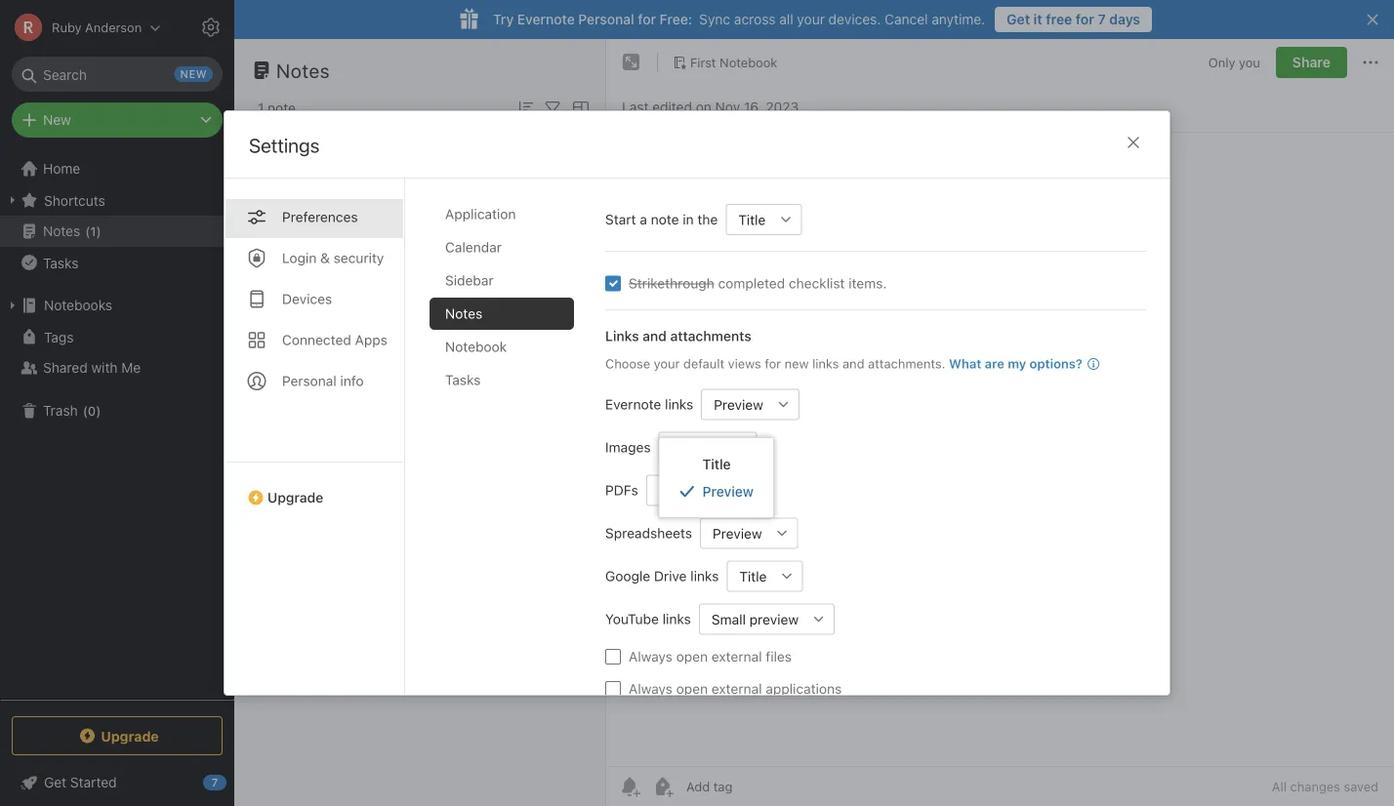 Task type: describe. For each thing, give the bounding box(es) containing it.
what are my options?
[[949, 356, 1083, 371]]

new button
[[12, 103, 223, 138]]

items.
[[849, 275, 887, 291]]

login & security
[[282, 250, 384, 266]]

changes
[[1290, 780, 1340, 794]]

milk
[[260, 171, 285, 187]]

shortcuts button
[[0, 185, 233, 216]]

open for always open external applications
[[676, 681, 708, 697]]

preview inside dropdown list menu
[[703, 484, 754, 500]]

try
[[493, 11, 514, 27]]

with
[[91, 360, 118, 376]]

1 vertical spatial evernote
[[605, 396, 661, 412]]

connected
[[282, 332, 351, 348]]

evernote links
[[605, 396, 693, 412]]

0 vertical spatial note
[[268, 100, 296, 116]]

Always open external applications checkbox
[[605, 681, 621, 697]]

title for google drive links
[[739, 568, 767, 585]]

1 vertical spatial your
[[654, 356, 680, 371]]

1 horizontal spatial note
[[651, 211, 679, 227]]

list
[[315, 151, 338, 167]]

attachments
[[670, 328, 751, 344]]

expand note image
[[620, 51, 643, 74]]

Note Editor text field
[[606, 133, 1394, 766]]

sugar
[[324, 171, 361, 187]]

few
[[269, 212, 289, 226]]

preview button for spreadsheets
[[700, 518, 767, 549]]

all
[[1272, 780, 1287, 794]]

application tab
[[430, 198, 574, 230]]

a inside note list element
[[260, 212, 266, 226]]

first notebook
[[690, 55, 777, 69]]

Choose default view option for YouTube links field
[[699, 604, 835, 635]]

tags button
[[0, 321, 233, 352]]

google drive links
[[605, 568, 719, 584]]

always open external files
[[629, 649, 792, 665]]

notebook tab
[[430, 331, 574, 363]]

0 vertical spatial and
[[643, 328, 667, 344]]

what
[[949, 356, 981, 371]]

connected apps
[[282, 332, 387, 348]]

completed
[[718, 275, 785, 291]]

links and attachments
[[605, 328, 751, 344]]

notes ( 1 )
[[43, 223, 101, 239]]

images
[[605, 439, 651, 455]]

calendar
[[445, 239, 502, 255]]

get
[[1007, 11, 1030, 27]]

personal info
[[282, 373, 364, 389]]

settings
[[249, 134, 320, 157]]

Choose default view option for Images field
[[659, 432, 757, 463]]

choose your default views for new links and attachments.
[[605, 356, 946, 371]]

Search text field
[[25, 57, 209, 92]]

0 horizontal spatial upgrade button
[[12, 717, 223, 756]]

title link
[[660, 450, 773, 478]]

get it free for 7 days button
[[995, 7, 1152, 32]]

youtube links
[[605, 611, 691, 627]]

Start a new note in the body or title. field
[[726, 204, 802, 235]]

for for free:
[[638, 11, 656, 27]]

0
[[88, 403, 96, 418]]

small
[[711, 611, 746, 628]]

2023
[[766, 99, 799, 115]]

shared with me
[[43, 360, 141, 376]]

first
[[690, 55, 716, 69]]

trash
[[43, 403, 78, 419]]

sidebar tab
[[430, 265, 574, 297]]

you
[[1239, 55, 1260, 70]]

Choose default view option for Google Drive links field
[[727, 561, 803, 592]]

saved
[[1344, 780, 1379, 794]]

external for applications
[[712, 681, 762, 697]]

free
[[1046, 11, 1072, 27]]

Choose default view option for Spreadsheets field
[[700, 518, 798, 549]]

small preview
[[711, 611, 799, 628]]

16,
[[744, 99, 762, 115]]

( for trash
[[83, 403, 88, 418]]

tab list for application
[[225, 179, 405, 695]]

first notebook button
[[666, 49, 784, 76]]

grocery list milk eggs sugar cheese
[[260, 151, 412, 187]]

personal inside tab list
[[282, 373, 337, 389]]

days
[[1109, 11, 1140, 27]]

me
[[121, 360, 141, 376]]

external for files
[[712, 649, 762, 665]]

choose default view option for pdfs image
[[646, 475, 769, 506]]

free:
[[660, 11, 692, 27]]

applications
[[766, 681, 842, 697]]

new
[[43, 112, 71, 128]]

links down default
[[665, 396, 693, 412]]

strikethrough
[[629, 275, 714, 291]]

options?
[[1030, 356, 1083, 371]]

share button
[[1276, 47, 1347, 78]]

devices
[[282, 291, 332, 307]]

views
[[728, 356, 761, 371]]

home
[[43, 161, 80, 177]]

shortcuts
[[44, 192, 105, 208]]

security
[[334, 250, 384, 266]]

only you
[[1208, 55, 1260, 70]]

are
[[985, 356, 1004, 371]]

last
[[622, 99, 649, 115]]

info
[[340, 373, 364, 389]]

apps
[[355, 332, 387, 348]]

home link
[[0, 153, 234, 185]]

eggs
[[289, 171, 320, 187]]

it
[[1034, 11, 1042, 27]]

notebooks link
[[0, 290, 233, 321]]

notebook inside button
[[720, 55, 777, 69]]

checklist
[[789, 275, 845, 291]]

all
[[779, 11, 793, 27]]

preview for the preview button to the middle
[[671, 440, 721, 456]]

only
[[1208, 55, 1235, 70]]

note list element
[[234, 39, 606, 806]]

1 horizontal spatial upgrade
[[268, 490, 323, 506]]

tasks button
[[0, 247, 233, 278]]

title inside title 'link'
[[703, 456, 731, 472]]



Task type: vqa. For each thing, say whether or not it's contained in the screenshot.
11:00
no



Task type: locate. For each thing, give the bounding box(es) containing it.
1 vertical spatial preview button
[[659, 432, 726, 463]]

preview
[[714, 397, 763, 413], [671, 440, 721, 456], [703, 484, 754, 500], [713, 525, 762, 542]]

1 vertical spatial notes
[[43, 223, 80, 239]]

Choose default view option for PDFs field
[[646, 475, 769, 506]]

sync
[[699, 11, 730, 27]]

for inside get it free for 7 days button
[[1076, 11, 1094, 27]]

preview for the preview button corresponding to evernote links
[[714, 397, 763, 413]]

your down links and attachments
[[654, 356, 680, 371]]

Choose default view option for Evernote links field
[[701, 389, 799, 420]]

1 horizontal spatial tasks
[[445, 372, 481, 388]]

2 vertical spatial preview button
[[700, 518, 767, 549]]

title up preview link in the bottom of the page
[[703, 456, 731, 472]]

1 vertical spatial 1
[[90, 224, 96, 238]]

notebook down notes 'tab'
[[445, 339, 507, 355]]

0 vertical spatial (
[[85, 224, 90, 238]]

)
[[96, 224, 101, 238], [96, 403, 101, 418]]

notes down sidebar
[[445, 306, 483, 322]]

always right always open external applications 'option'
[[629, 681, 673, 697]]

notes inside tree
[[43, 223, 80, 239]]

title
[[738, 212, 766, 228], [703, 456, 731, 472], [739, 568, 767, 585]]

tasks inside button
[[43, 255, 78, 271]]

1 vertical spatial tasks
[[445, 372, 481, 388]]

note
[[268, 100, 296, 116], [651, 211, 679, 227]]

anytime.
[[932, 11, 985, 27]]

2 always from the top
[[629, 681, 673, 697]]

open for always open external files
[[676, 649, 708, 665]]

1 vertical spatial external
[[712, 681, 762, 697]]

1 up settings
[[258, 100, 264, 116]]

shared with me link
[[0, 352, 233, 384]]

0 horizontal spatial evernote
[[517, 11, 575, 27]]

tree
[[0, 153, 234, 699]]

tags
[[44, 329, 74, 345]]

title button for google drive links
[[727, 561, 772, 592]]

1 inside notes ( 1 )
[[90, 224, 96, 238]]

add a reminder image
[[618, 775, 641, 799]]

1 horizontal spatial a
[[640, 211, 647, 227]]

0 vertical spatial external
[[712, 649, 762, 665]]

( down shortcuts at the top
[[85, 224, 90, 238]]

0 vertical spatial always
[[629, 649, 673, 665]]

youtube
[[605, 611, 659, 627]]

title inside start a new note in the body or title. field
[[738, 212, 766, 228]]

1 vertical spatial title
[[703, 456, 731, 472]]

notebook inside tab
[[445, 339, 507, 355]]

all changes saved
[[1272, 780, 1379, 794]]

1 vertical spatial upgrade
[[101, 728, 159, 744]]

0 vertical spatial open
[[676, 649, 708, 665]]

1 horizontal spatial 1
[[258, 100, 264, 116]]

0 vertical spatial 1
[[258, 100, 264, 116]]

the
[[697, 211, 718, 227]]

Select422 checkbox
[[605, 276, 621, 291]]

preview for the preview button related to spreadsheets
[[713, 525, 762, 542]]

0 vertical spatial preview button
[[701, 389, 768, 420]]

drive
[[654, 568, 687, 584]]

always for always open external files
[[629, 649, 673, 665]]

and left attachments.
[[843, 356, 865, 371]]

( for notes
[[85, 224, 90, 238]]

0 horizontal spatial personal
[[282, 373, 337, 389]]

notes up 1 note
[[276, 59, 330, 82]]

tab list for start a note in the
[[430, 198, 590, 695]]

links down drive
[[663, 611, 691, 627]]

preview down views
[[714, 397, 763, 413]]

close image
[[1122, 131, 1145, 154]]

preview button down views
[[701, 389, 768, 420]]

calendar tab
[[430, 231, 574, 264]]

title inside field
[[739, 568, 767, 585]]

0 horizontal spatial a
[[260, 212, 266, 226]]

notes tab
[[430, 298, 574, 330]]

2 horizontal spatial notes
[[445, 306, 483, 322]]

evernote
[[517, 11, 575, 27], [605, 396, 661, 412]]

1 horizontal spatial upgrade button
[[225, 462, 404, 514]]

preferences
[[282, 209, 358, 225]]

0 horizontal spatial tasks
[[43, 255, 78, 271]]

my
[[1008, 356, 1026, 371]]

for left new
[[765, 356, 781, 371]]

1 horizontal spatial tab list
[[430, 198, 590, 695]]

tab list
[[225, 179, 405, 695], [430, 198, 590, 695]]

open
[[676, 649, 708, 665], [676, 681, 708, 697]]

dropdown list menu
[[660, 450, 773, 506]]

a
[[640, 211, 647, 227], [260, 212, 266, 226]]

preview down title 'link'
[[703, 484, 754, 500]]

0 horizontal spatial note
[[268, 100, 296, 116]]

1 horizontal spatial notes
[[276, 59, 330, 82]]

google
[[605, 568, 650, 584]]

across
[[734, 11, 776, 27]]

1 vertical spatial notebook
[[445, 339, 507, 355]]

notes down shortcuts at the top
[[43, 223, 80, 239]]

and right links
[[643, 328, 667, 344]]

( right trash
[[83, 403, 88, 418]]

devices.
[[829, 11, 881, 27]]

0 horizontal spatial 1
[[90, 224, 96, 238]]

for
[[638, 11, 656, 27], [1076, 11, 1094, 27], [765, 356, 781, 371]]

preview button down preview link in the bottom of the page
[[700, 518, 767, 549]]

0 vertical spatial upgrade
[[268, 490, 323, 506]]

1 vertical spatial and
[[843, 356, 865, 371]]

1 vertical spatial open
[[676, 681, 708, 697]]

2 ) from the top
[[96, 403, 101, 418]]

preview link
[[660, 478, 773, 506]]

title button for start a note in the
[[726, 204, 771, 235]]

1 vertical spatial personal
[[282, 373, 337, 389]]

1 down shortcuts at the top
[[90, 224, 96, 238]]

external down always open external files
[[712, 681, 762, 697]]

add tag image
[[651, 775, 675, 799]]

title up small preview button
[[739, 568, 767, 585]]

) inside notes ( 1 )
[[96, 224, 101, 238]]

always for always open external applications
[[629, 681, 673, 697]]

preview button up choose default view option for pdfs image
[[659, 432, 726, 463]]

1 horizontal spatial and
[[843, 356, 865, 371]]

1 open from the top
[[676, 649, 708, 665]]

) for trash
[[96, 403, 101, 418]]

1 external from the top
[[712, 649, 762, 665]]

7
[[1098, 11, 1106, 27]]

spreadsheets
[[605, 525, 692, 541]]

( inside notes ( 1 )
[[85, 224, 90, 238]]

tree containing home
[[0, 153, 234, 699]]

pdfs
[[605, 482, 638, 498]]

1 vertical spatial upgrade button
[[12, 717, 223, 756]]

evernote down choose
[[605, 396, 661, 412]]

0 vertical spatial )
[[96, 224, 101, 238]]

nov
[[715, 99, 740, 115]]

always open external applications
[[629, 681, 842, 697]]

on
[[696, 99, 712, 115]]

notebook down across
[[720, 55, 777, 69]]

tab list containing application
[[430, 198, 590, 695]]

1 horizontal spatial evernote
[[605, 396, 661, 412]]

personal up expand note icon
[[578, 11, 634, 27]]

external up 'always open external applications'
[[712, 649, 762, 665]]

1 horizontal spatial for
[[765, 356, 781, 371]]

0 horizontal spatial upgrade
[[101, 728, 159, 744]]

open up 'always open external applications'
[[676, 649, 708, 665]]

) down shortcuts button
[[96, 224, 101, 238]]

preview down preview link in the bottom of the page
[[713, 525, 762, 542]]

0 vertical spatial title button
[[726, 204, 771, 235]]

cancel
[[885, 11, 928, 27]]

) for notes
[[96, 224, 101, 238]]

shared
[[43, 360, 88, 376]]

a few minutes ago
[[260, 212, 360, 226]]

a right start on the left
[[640, 211, 647, 227]]

1 vertical spatial note
[[651, 211, 679, 227]]

title button right the
[[726, 204, 771, 235]]

personal down connected
[[282, 373, 337, 389]]

notebook
[[720, 55, 777, 69], [445, 339, 507, 355]]

1 ) from the top
[[96, 224, 101, 238]]

preview button
[[701, 389, 768, 420], [659, 432, 726, 463], [700, 518, 767, 549]]

tasks inside tab
[[445, 372, 481, 388]]

notes inside note list element
[[276, 59, 330, 82]]

upgrade button
[[225, 462, 404, 514], [12, 717, 223, 756]]

1 horizontal spatial personal
[[578, 11, 634, 27]]

a left few on the left
[[260, 212, 266, 226]]

0 vertical spatial your
[[797, 11, 825, 27]]

new
[[785, 356, 809, 371]]

external
[[712, 649, 762, 665], [712, 681, 762, 697]]

note up settings
[[268, 100, 296, 116]]

0 horizontal spatial for
[[638, 11, 656, 27]]

login
[[282, 250, 317, 266]]

title right the
[[738, 212, 766, 228]]

edited
[[652, 99, 692, 115]]

title button down preview field
[[727, 561, 772, 592]]

grocery
[[260, 151, 311, 167]]

preview
[[750, 611, 799, 628]]

last edited on nov 16, 2023
[[622, 99, 799, 115]]

1
[[258, 100, 264, 116], [90, 224, 96, 238]]

note left "in"
[[651, 211, 679, 227]]

0 vertical spatial tasks
[[43, 255, 78, 271]]

share
[[1293, 54, 1331, 70]]

2 external from the top
[[712, 681, 762, 697]]

0 horizontal spatial and
[[643, 328, 667, 344]]

preview button for evernote links
[[701, 389, 768, 420]]

cheese
[[365, 171, 412, 187]]

tasks down notebook tab
[[445, 372, 481, 388]]

open down always open external files
[[676, 681, 708, 697]]

for for 7
[[1076, 11, 1094, 27]]

expand notebooks image
[[5, 298, 21, 313]]

0 horizontal spatial notes
[[43, 223, 80, 239]]

None search field
[[25, 57, 209, 92]]

settings image
[[199, 16, 223, 39]]

1 horizontal spatial your
[[797, 11, 825, 27]]

tasks
[[43, 255, 78, 271], [445, 372, 481, 388]]

1 vertical spatial title button
[[727, 561, 772, 592]]

for left 7
[[1076, 11, 1094, 27]]

1 horizontal spatial notebook
[[720, 55, 777, 69]]

2 open from the top
[[676, 681, 708, 697]]

ago
[[340, 212, 360, 226]]

2 vertical spatial notes
[[445, 306, 483, 322]]

your
[[797, 11, 825, 27], [654, 356, 680, 371]]

attachments.
[[868, 356, 946, 371]]

&
[[320, 250, 330, 266]]

always right the "always open external files" checkbox
[[629, 649, 673, 665]]

get it free for 7 days
[[1007, 11, 1140, 27]]

2 horizontal spatial for
[[1076, 11, 1094, 27]]

0 vertical spatial evernote
[[517, 11, 575, 27]]

application
[[445, 206, 516, 222]]

0 horizontal spatial your
[[654, 356, 680, 371]]

notes
[[276, 59, 330, 82], [43, 223, 80, 239], [445, 306, 483, 322]]

0 vertical spatial title
[[738, 212, 766, 228]]

tab list containing preferences
[[225, 179, 405, 695]]

1 vertical spatial )
[[96, 403, 101, 418]]

links
[[812, 356, 839, 371], [665, 396, 693, 412], [690, 568, 719, 584], [663, 611, 691, 627]]

choose
[[605, 356, 650, 371]]

your right all
[[797, 11, 825, 27]]

1 inside note list element
[[258, 100, 264, 116]]

1 always from the top
[[629, 649, 673, 665]]

note window element
[[606, 39, 1394, 806]]

links right drive
[[690, 568, 719, 584]]

0 horizontal spatial tab list
[[225, 179, 405, 695]]

0 horizontal spatial notebook
[[445, 339, 507, 355]]

links right new
[[812, 356, 839, 371]]

notes inside 'tab'
[[445, 306, 483, 322]]

0 vertical spatial personal
[[578, 11, 634, 27]]

preview up choose default view option for pdfs image
[[671, 440, 721, 456]]

0 vertical spatial notes
[[276, 59, 330, 82]]

( inside trash ( 0 )
[[83, 403, 88, 418]]

tasks down notes ( 1 )
[[43, 255, 78, 271]]

1 vertical spatial (
[[83, 403, 88, 418]]

) inside trash ( 0 )
[[96, 403, 101, 418]]

0 vertical spatial notebook
[[720, 55, 777, 69]]

1 vertical spatial always
[[629, 681, 673, 697]]

1 note
[[258, 100, 296, 116]]

title for start a note in the
[[738, 212, 766, 228]]

upgrade
[[268, 490, 323, 506], [101, 728, 159, 744]]

Always open external files checkbox
[[605, 649, 621, 665]]

2 vertical spatial title
[[739, 568, 767, 585]]

and
[[643, 328, 667, 344], [843, 356, 865, 371]]

default
[[683, 356, 725, 371]]

) right trash
[[96, 403, 101, 418]]

tasks tab
[[430, 364, 574, 396]]

evernote right try
[[517, 11, 575, 27]]

0 vertical spatial upgrade button
[[225, 462, 404, 514]]

for left the free:
[[638, 11, 656, 27]]



